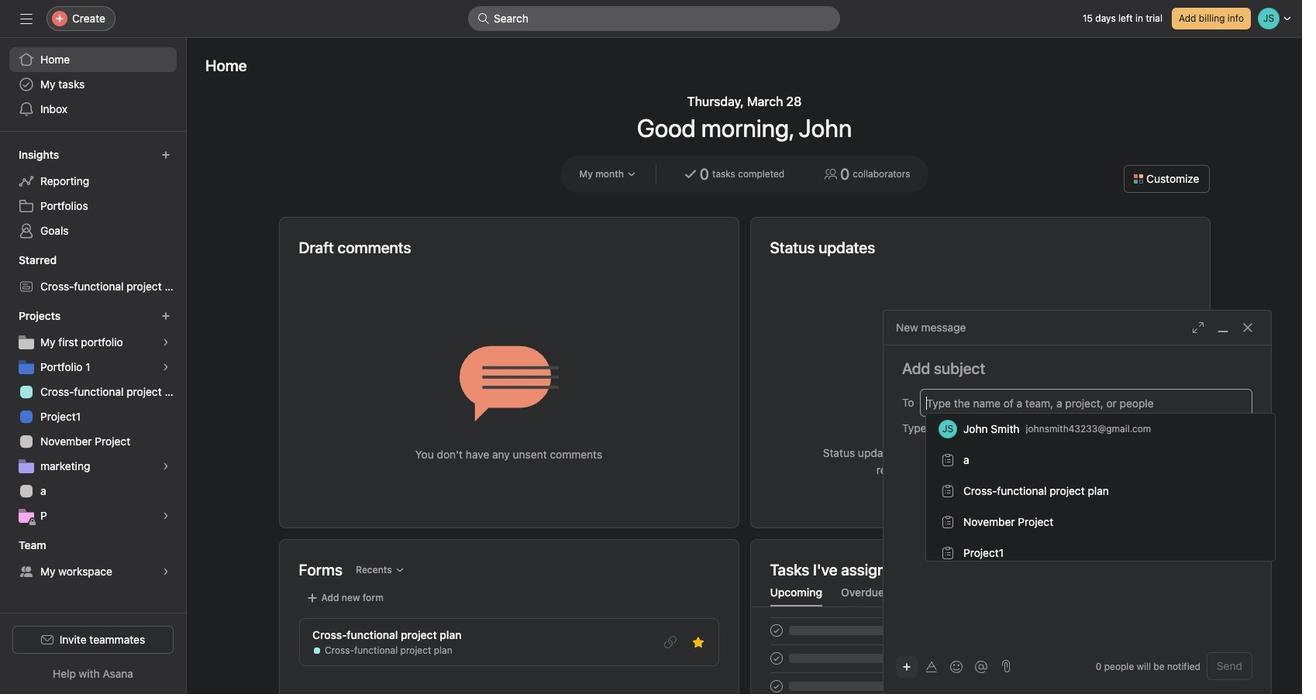 Task type: describe. For each thing, give the bounding box(es) containing it.
new project or portfolio image
[[161, 312, 171, 321]]

close image
[[1242, 322, 1255, 334]]

minimize image
[[1218, 322, 1230, 334]]

expand popout to full screen image
[[1193, 322, 1205, 334]]

formatting image
[[926, 661, 938, 674]]

emoji image
[[951, 661, 963, 674]]

Add subject text field
[[884, 358, 1272, 380]]

remove from favorites image
[[692, 637, 705, 649]]

prominent image
[[478, 12, 490, 25]]

copy form link image
[[664, 637, 677, 649]]



Task type: vqa. For each thing, say whether or not it's contained in the screenshot.
'prominent' icon
yes



Task type: locate. For each thing, give the bounding box(es) containing it.
starred element
[[0, 247, 186, 302]]

teams element
[[0, 532, 186, 588]]

at mention image
[[976, 661, 988, 674]]

toolbar
[[897, 656, 996, 678]]

new insights image
[[161, 150, 171, 160]]

see details, portfolio 1 image
[[161, 363, 171, 372]]

list box
[[468, 6, 841, 31]]

Type the name of a team, a project, or people text field
[[927, 394, 1245, 413]]

dialog
[[884, 311, 1272, 695]]

see details, p image
[[161, 512, 171, 521]]

hide sidebar image
[[20, 12, 33, 25]]

see details, marketing image
[[161, 462, 171, 472]]

insights element
[[0, 141, 186, 247]]

projects element
[[0, 302, 186, 532]]

see details, my first portfolio image
[[161, 338, 171, 347]]

global element
[[0, 38, 186, 131]]

see details, my workspace image
[[161, 568, 171, 577]]



